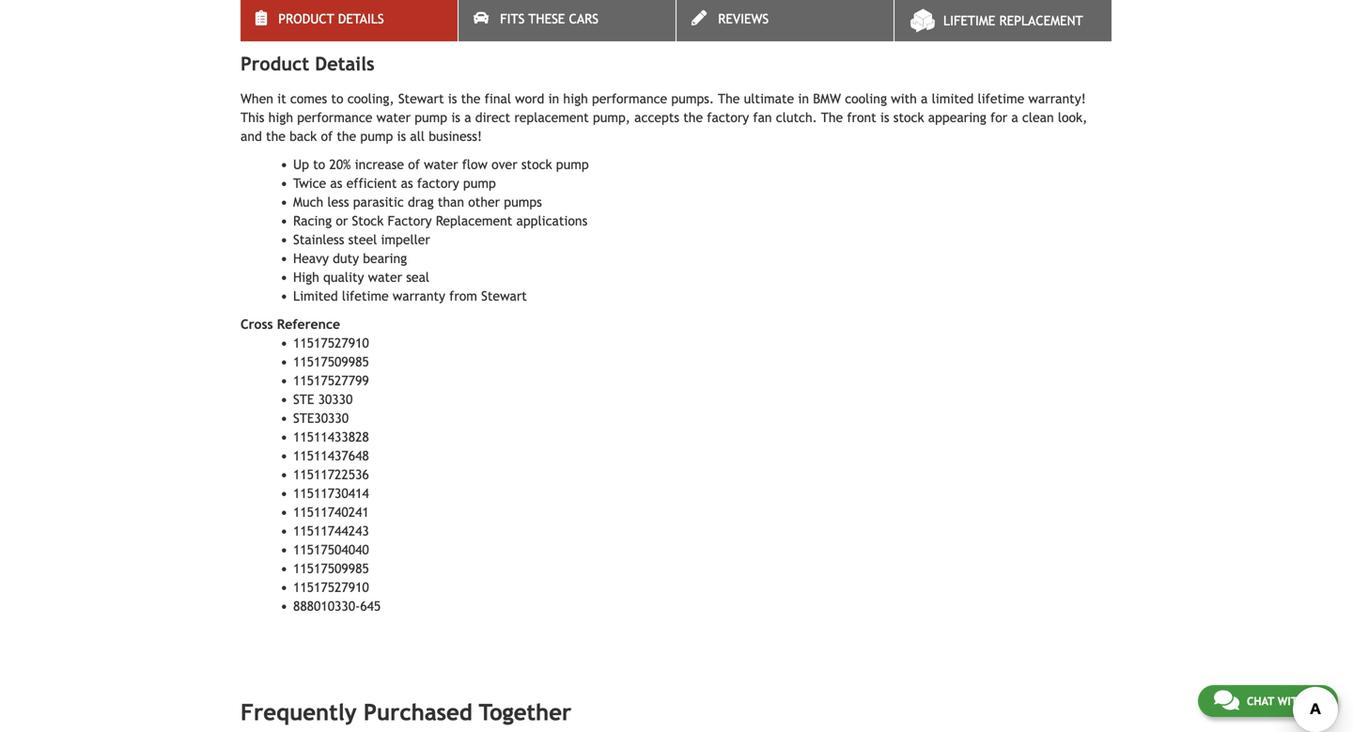 Task type: vqa. For each thing, say whether or not it's contained in the screenshot.
Brand
no



Task type: locate. For each thing, give the bounding box(es) containing it.
high up replacement
[[563, 91, 588, 106]]

high down "it" at the left
[[269, 110, 293, 125]]

than
[[438, 195, 464, 210]]

0 horizontal spatial stock
[[522, 157, 552, 172]]

0 vertical spatial with
[[891, 91, 917, 106]]

much
[[293, 195, 324, 210]]

1 horizontal spatial with
[[1278, 695, 1306, 708]]

0 vertical spatial high
[[563, 91, 588, 106]]

replacement
[[1000, 13, 1084, 28], [436, 214, 513, 229]]

11517509985
[[293, 355, 369, 370], [293, 561, 369, 576]]

clutch.
[[776, 110, 818, 125]]

applications
[[517, 214, 588, 229]]

the right and at the left top
[[266, 129, 286, 144]]

2 vertical spatial water
[[368, 270, 402, 285]]

1 11517527910 from the top
[[293, 336, 369, 351]]

as
[[330, 176, 343, 191], [401, 176, 413, 191]]

of inside this high performance water pump is a direct replacement pump, accepts the factory fan clutch. the front is stock appearing for a clean look, and the back of the pump is all business!
[[321, 129, 333, 144]]

the left final
[[461, 91, 481, 106]]

factory up than
[[417, 176, 459, 191]]

together
[[479, 700, 572, 726]]

stock right front
[[894, 110, 925, 125]]

water down cooling, at the left of page
[[377, 110, 411, 125]]

stewart
[[398, 91, 444, 106], [481, 289, 527, 304]]

to right "comes"
[[331, 91, 344, 106]]

performance inside this high performance water pump is a direct replacement pump, accepts the factory fan clutch. the front is stock appearing for a clean look, and the back of the pump is all business!
[[297, 110, 373, 125]]

0 horizontal spatial replacement
[[436, 214, 513, 229]]

11517509985 up 11517527799
[[293, 355, 369, 370]]

11517527910 up 888010330-
[[293, 580, 369, 595]]

details down product details link
[[315, 53, 375, 75]]

the up 20%
[[337, 129, 356, 144]]

0 horizontal spatial with
[[891, 91, 917, 106]]

0 horizontal spatial a
[[465, 110, 471, 125]]

is
[[448, 91, 457, 106], [451, 110, 461, 125], [881, 110, 890, 125], [397, 129, 406, 144]]

lifetime inside up to 20% increase of water flow over stock pump twice as efficient as factory pump much less parasitic drag than other pumps racing or stock factory replacement applications stainless steel impeller heavy duty bearing high quality water seal limited lifetime warranty from stewart
[[342, 289, 389, 304]]

factory
[[707, 110, 749, 125], [417, 176, 459, 191]]

cross
[[241, 317, 273, 332]]

impeller
[[381, 232, 430, 247]]

of
[[321, 129, 333, 144], [408, 157, 420, 172]]

performance up pump,
[[592, 91, 668, 106]]

0 horizontal spatial in
[[549, 91, 559, 106]]

pump up the increase
[[360, 129, 393, 144]]

1 horizontal spatial replacement
[[1000, 13, 1084, 28]]

1 vertical spatial performance
[[297, 110, 373, 125]]

0 vertical spatial lifetime
[[978, 91, 1025, 106]]

0 vertical spatial water
[[377, 110, 411, 125]]

0 vertical spatial to
[[331, 91, 344, 106]]

in
[[549, 91, 559, 106], [798, 91, 809, 106]]

chat with us link
[[1198, 685, 1339, 717]]

0 vertical spatial of
[[321, 129, 333, 144]]

in up replacement
[[549, 91, 559, 106]]

appearing
[[928, 110, 987, 125]]

1 horizontal spatial as
[[401, 176, 413, 191]]

11517527910
[[293, 336, 369, 351], [293, 580, 369, 595]]

1 vertical spatial with
[[1278, 695, 1306, 708]]

us
[[1309, 695, 1323, 708]]

pump up other
[[463, 176, 496, 191]]

2 11517509985 from the top
[[293, 561, 369, 576]]

1 vertical spatial the
[[821, 110, 843, 125]]

of down all
[[408, 157, 420, 172]]

with left us
[[1278, 695, 1306, 708]]

pump
[[415, 110, 448, 125], [360, 129, 393, 144], [556, 157, 589, 172], [463, 176, 496, 191]]

accepts
[[635, 110, 680, 125]]

2 horizontal spatial a
[[1012, 110, 1019, 125]]

0 vertical spatial the
[[718, 91, 740, 106]]

performance down "comes"
[[297, 110, 373, 125]]

0 horizontal spatial of
[[321, 129, 333, 144]]

1 vertical spatial factory
[[417, 176, 459, 191]]

1 horizontal spatial stock
[[894, 110, 925, 125]]

less
[[327, 195, 349, 210]]

with right cooling at the right top of the page
[[891, 91, 917, 106]]

0 vertical spatial 11517509985
[[293, 355, 369, 370]]

the
[[461, 91, 481, 106], [684, 110, 703, 125], [266, 129, 286, 144], [337, 129, 356, 144]]

1 horizontal spatial performance
[[592, 91, 668, 106]]

replacement down other
[[436, 214, 513, 229]]

when it comes to cooling, stewart is the final word in high performance pumps. the ultimate in bmw cooling with a limited lifetime warranty!
[[241, 91, 1086, 106]]

11517509985 down the 11517504040
[[293, 561, 369, 576]]

1 horizontal spatial the
[[821, 110, 843, 125]]

1 vertical spatial high
[[269, 110, 293, 125]]

business!
[[429, 129, 482, 144]]

pumps.
[[672, 91, 714, 106]]

cooling,
[[348, 91, 394, 106]]

1 horizontal spatial stewart
[[481, 289, 527, 304]]

to inside up to 20% increase of water flow over stock pump twice as efficient as factory pump much less parasitic drag than other pumps racing or stock factory replacement applications stainless steel impeller heavy duty bearing high quality water seal limited lifetime warranty from stewart
[[313, 157, 325, 172]]

stewart up all
[[398, 91, 444, 106]]

water
[[377, 110, 411, 125], [424, 157, 458, 172], [368, 270, 402, 285]]

cars
[[569, 11, 599, 26]]

it
[[277, 91, 286, 106]]

stewart right 'from' at the top left of the page
[[481, 289, 527, 304]]

1 in from the left
[[549, 91, 559, 106]]

factory left fan
[[707, 110, 749, 125]]

1 horizontal spatial factory
[[707, 110, 749, 125]]

as up drag
[[401, 176, 413, 191]]

the
[[718, 91, 740, 106], [821, 110, 843, 125]]

0 horizontal spatial lifetime
[[342, 289, 389, 304]]

1 horizontal spatial lifetime
[[978, 91, 1025, 106]]

0 vertical spatial product
[[278, 11, 334, 26]]

1 vertical spatial stewart
[[481, 289, 527, 304]]

to right up
[[313, 157, 325, 172]]

0 vertical spatial product details
[[278, 11, 384, 26]]

0 horizontal spatial stewart
[[398, 91, 444, 106]]

1 vertical spatial of
[[408, 157, 420, 172]]

fits these cars link
[[459, 0, 676, 41]]

lifetime up the for
[[978, 91, 1025, 106]]

0 horizontal spatial to
[[313, 157, 325, 172]]

factory
[[388, 214, 432, 229]]

stock
[[894, 110, 925, 125], [522, 157, 552, 172]]

of right back
[[321, 129, 333, 144]]

the down the bmw
[[821, 110, 843, 125]]

for
[[991, 110, 1008, 125]]

1 vertical spatial details
[[315, 53, 375, 75]]

a up business!
[[465, 110, 471, 125]]

0 vertical spatial factory
[[707, 110, 749, 125]]

1 vertical spatial 11517509985
[[293, 561, 369, 576]]

0 horizontal spatial as
[[330, 176, 343, 191]]

a left limited
[[921, 91, 928, 106]]

stewart inside up to 20% increase of water flow over stock pump twice as efficient as factory pump much less parasitic drag than other pumps racing or stock factory replacement applications stainless steel impeller heavy duty bearing high quality water seal limited lifetime warranty from stewart
[[481, 289, 527, 304]]

lifetime down quality at top
[[342, 289, 389, 304]]

water down business!
[[424, 157, 458, 172]]

duty
[[333, 251, 359, 266]]

a right the for
[[1012, 110, 1019, 125]]

stock right over
[[522, 157, 552, 172]]

the right pumps. on the top
[[718, 91, 740, 106]]

water down bearing
[[368, 270, 402, 285]]

product details
[[278, 11, 384, 26], [241, 53, 375, 75]]

11511744243
[[293, 524, 369, 539]]

lifetime
[[978, 91, 1025, 106], [342, 289, 389, 304]]

1 vertical spatial lifetime
[[342, 289, 389, 304]]

as up less
[[330, 176, 343, 191]]

product up "comes"
[[278, 11, 334, 26]]

details
[[338, 11, 384, 26], [315, 53, 375, 75]]

replacement right the lifetime
[[1000, 13, 1084, 28]]

product up "it" at the left
[[241, 53, 309, 75]]

fits
[[500, 11, 525, 26]]

11511730414
[[293, 486, 369, 501]]

a
[[921, 91, 928, 106], [465, 110, 471, 125], [1012, 110, 1019, 125]]

0 vertical spatial stock
[[894, 110, 925, 125]]

0 horizontal spatial factory
[[417, 176, 459, 191]]

1 horizontal spatial in
[[798, 91, 809, 106]]

1 vertical spatial product
[[241, 53, 309, 75]]

water inside this high performance water pump is a direct replacement pump, accepts the factory fan clutch. the front is stock appearing for a clean look, and the back of the pump is all business!
[[377, 110, 411, 125]]

11511437648
[[293, 449, 369, 464]]

0 vertical spatial 11517527910
[[293, 336, 369, 351]]

fan
[[753, 110, 772, 125]]

1 vertical spatial to
[[313, 157, 325, 172]]

pump,
[[593, 110, 631, 125]]

and
[[241, 129, 262, 144]]

high inside this high performance water pump is a direct replacement pump, accepts the factory fan clutch. the front is stock appearing for a clean look, and the back of the pump is all business!
[[269, 110, 293, 125]]

1 horizontal spatial of
[[408, 157, 420, 172]]

0 vertical spatial details
[[338, 11, 384, 26]]

11517527910 down 'reference'
[[293, 336, 369, 351]]

1 11517509985 from the top
[[293, 355, 369, 370]]

bmw
[[813, 91, 841, 106]]

1 vertical spatial replacement
[[436, 214, 513, 229]]

0 horizontal spatial high
[[269, 110, 293, 125]]

comes
[[290, 91, 327, 106]]

in up clutch. on the top right of page
[[798, 91, 809, 106]]

final
[[485, 91, 511, 106]]

1 vertical spatial stock
[[522, 157, 552, 172]]

0 horizontal spatial performance
[[297, 110, 373, 125]]

details up cooling, at the left of page
[[338, 11, 384, 26]]

1 vertical spatial 11517527910
[[293, 580, 369, 595]]

limited
[[293, 289, 338, 304]]

product
[[278, 11, 334, 26], [241, 53, 309, 75]]



Task type: describe. For each thing, give the bounding box(es) containing it.
product details link
[[241, 0, 458, 41]]

chat
[[1247, 695, 1275, 708]]

racing
[[293, 214, 332, 229]]

reviews link
[[677, 0, 894, 41]]

lifetime replacement link
[[895, 0, 1112, 41]]

2 as from the left
[[401, 176, 413, 191]]

word
[[515, 91, 545, 106]]

1 as from the left
[[330, 176, 343, 191]]

stock inside this high performance water pump is a direct replacement pump, accepts the factory fan clutch. the front is stock appearing for a clean look, and the back of the pump is all business!
[[894, 110, 925, 125]]

11511722536
[[293, 467, 369, 482]]

0 vertical spatial stewart
[[398, 91, 444, 106]]

factory inside this high performance water pump is a direct replacement pump, accepts the factory fan clutch. the front is stock appearing for a clean look, and the back of the pump is all business!
[[707, 110, 749, 125]]

other
[[468, 195, 500, 210]]

direct
[[475, 110, 511, 125]]

pump down replacement
[[556, 157, 589, 172]]

look,
[[1058, 110, 1088, 125]]

these
[[529, 11, 565, 26]]

flow
[[462, 157, 488, 172]]

heavy
[[293, 251, 329, 266]]

pumps
[[504, 195, 542, 210]]

of inside up to 20% increase of water flow over stock pump twice as efficient as factory pump much less parasitic drag than other pumps racing or stock factory replacement applications stainless steel impeller heavy duty bearing high quality water seal limited lifetime warranty from stewart
[[408, 157, 420, 172]]

front
[[847, 110, 877, 125]]

warranty!
[[1029, 91, 1086, 106]]

ste
[[293, 392, 314, 407]]

cross reference 11517527910 11517509985 11517527799 ste 30330 ste30330 11511433828 11511437648 11511722536 11511730414 11511740241 11511744243 11517504040 11517509985 11517527910 888010330-645
[[241, 317, 381, 614]]

1 horizontal spatial high
[[563, 91, 588, 106]]

30330
[[318, 392, 353, 407]]

quality
[[323, 270, 364, 285]]

1 horizontal spatial to
[[331, 91, 344, 106]]

11517527799
[[293, 373, 369, 388]]

20%
[[329, 157, 351, 172]]

645
[[360, 599, 381, 614]]

11517504040
[[293, 543, 369, 558]]

pump up all
[[415, 110, 448, 125]]

1 vertical spatial product details
[[241, 53, 375, 75]]

up
[[293, 157, 309, 172]]

reviews
[[718, 11, 769, 26]]

or
[[336, 214, 348, 229]]

1 vertical spatial water
[[424, 157, 458, 172]]

this
[[241, 110, 265, 125]]

over
[[492, 157, 518, 172]]

all
[[410, 129, 425, 144]]

the down pumps. on the top
[[684, 110, 703, 125]]

increase
[[355, 157, 404, 172]]

11511433828
[[293, 430, 369, 445]]

stainless
[[293, 232, 344, 247]]

reference
[[277, 317, 340, 332]]

888010330-
[[293, 599, 360, 614]]

replacement
[[514, 110, 589, 125]]

ultimate
[[744, 91, 794, 106]]

replacement inside up to 20% increase of water flow over stock pump twice as efficient as factory pump much less parasitic drag than other pumps racing or stock factory replacement applications stainless steel impeller heavy duty bearing high quality water seal limited lifetime warranty from stewart
[[436, 214, 513, 229]]

back
[[290, 129, 317, 144]]

cooling
[[845, 91, 887, 106]]

clean
[[1023, 110, 1054, 125]]

fits these cars
[[500, 11, 599, 26]]

lifetime replacement
[[944, 13, 1084, 28]]

factory inside up to 20% increase of water flow over stock pump twice as efficient as factory pump much less parasitic drag than other pumps racing or stock factory replacement applications stainless steel impeller heavy duty bearing high quality water seal limited lifetime warranty from stewart
[[417, 176, 459, 191]]

steel
[[348, 232, 377, 247]]

0 vertical spatial replacement
[[1000, 13, 1084, 28]]

twice
[[293, 176, 326, 191]]

seal
[[406, 270, 430, 285]]

comments image
[[1214, 689, 1240, 712]]

lifetime
[[944, 13, 996, 28]]

parasitic
[[353, 195, 404, 210]]

the inside this high performance water pump is a direct replacement pump, accepts the factory fan clutch. the front is stock appearing for a clean look, and the back of the pump is all business!
[[821, 110, 843, 125]]

0 horizontal spatial the
[[718, 91, 740, 106]]

up to 20% increase of water flow over stock pump twice as efficient as factory pump much less parasitic drag than other pumps racing or stock factory replacement applications stainless steel impeller heavy duty bearing high quality water seal limited lifetime warranty from stewart
[[293, 157, 589, 304]]

ste30330
[[293, 411, 349, 426]]

frequently
[[241, 700, 357, 726]]

drag
[[408, 195, 434, 210]]

2 11517527910 from the top
[[293, 580, 369, 595]]

0 vertical spatial performance
[[592, 91, 668, 106]]

2 in from the left
[[798, 91, 809, 106]]

this high performance water pump is a direct replacement pump, accepts the factory fan clutch. the front is stock appearing for a clean look, and the back of the pump is all business!
[[241, 110, 1088, 144]]

frequently purchased together
[[241, 700, 572, 726]]

efficient
[[347, 176, 397, 191]]

purchased
[[364, 700, 473, 726]]

from
[[449, 289, 477, 304]]

warranty
[[393, 289, 446, 304]]

bearing
[[363, 251, 407, 266]]

when
[[241, 91, 273, 106]]

11511740241
[[293, 505, 369, 520]]

chat with us
[[1247, 695, 1323, 708]]

stock
[[352, 214, 384, 229]]

stock inside up to 20% increase of water flow over stock pump twice as efficient as factory pump much less parasitic drag than other pumps racing or stock factory replacement applications stainless steel impeller heavy duty bearing high quality water seal limited lifetime warranty from stewart
[[522, 157, 552, 172]]

product inside product details link
[[278, 11, 334, 26]]

limited
[[932, 91, 974, 106]]

high
[[293, 270, 319, 285]]

1 horizontal spatial a
[[921, 91, 928, 106]]



